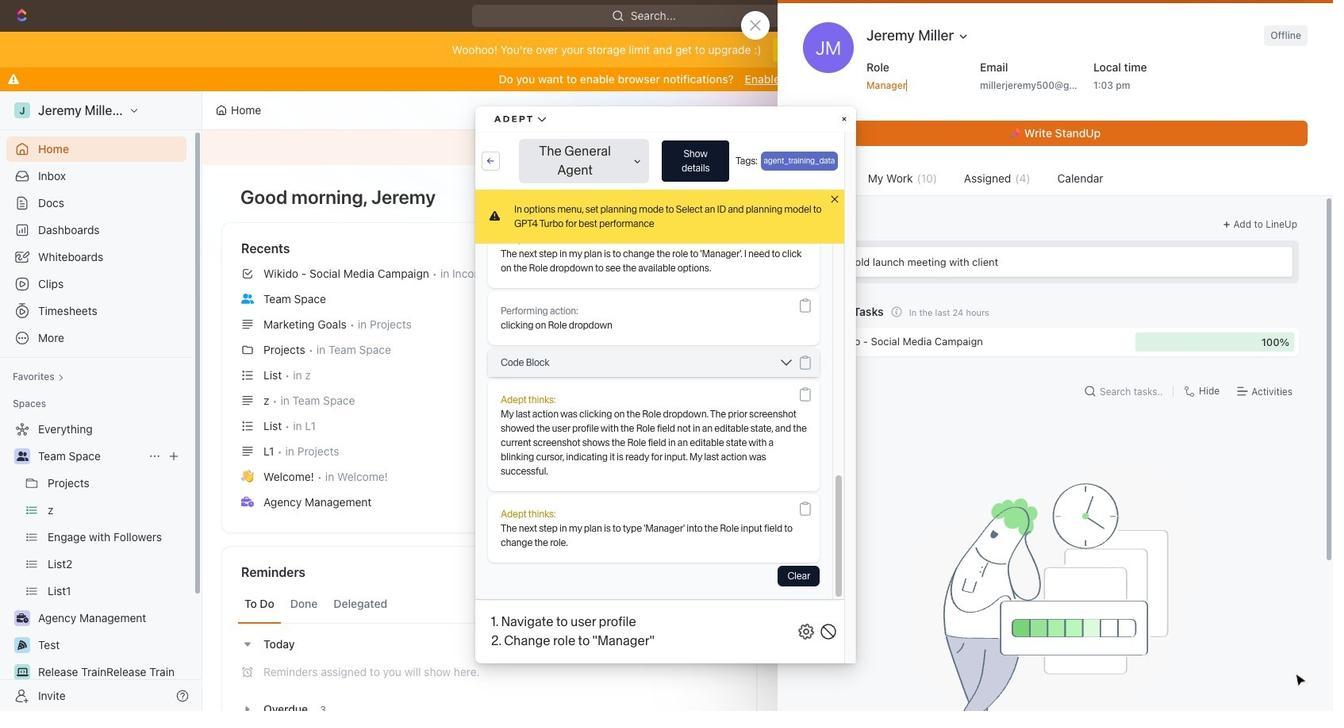 Task type: vqa. For each thing, say whether or not it's contained in the screenshot.
leftmost business time icon
yes



Task type: locate. For each thing, give the bounding box(es) containing it.
jeremy miller's workspace, , element
[[14, 102, 30, 118]]

user group image
[[241, 293, 254, 304], [16, 452, 28, 461]]

business time image
[[241, 497, 254, 507]]

alert
[[202, 130, 1325, 165]]

1 vertical spatial user group image
[[16, 452, 28, 461]]

1 horizontal spatial user group image
[[241, 293, 254, 304]]

tree
[[6, 417, 187, 711]]

business time image
[[16, 614, 28, 623]]

0 horizontal spatial user group image
[[16, 452, 28, 461]]

laptop code image
[[16, 667, 28, 677]]

tab list
[[238, 585, 740, 624]]

tree inside sidebar navigation
[[6, 417, 187, 711]]

Add description... text field
[[860, 76, 961, 95]]



Task type: describe. For each thing, give the bounding box(es) containing it.
Search tasks.. text field
[[1100, 379, 1167, 403]]

pizza slice image
[[17, 640, 27, 650]]

0 vertical spatial user group image
[[241, 293, 254, 304]]

sidebar navigation
[[0, 91, 206, 711]]



